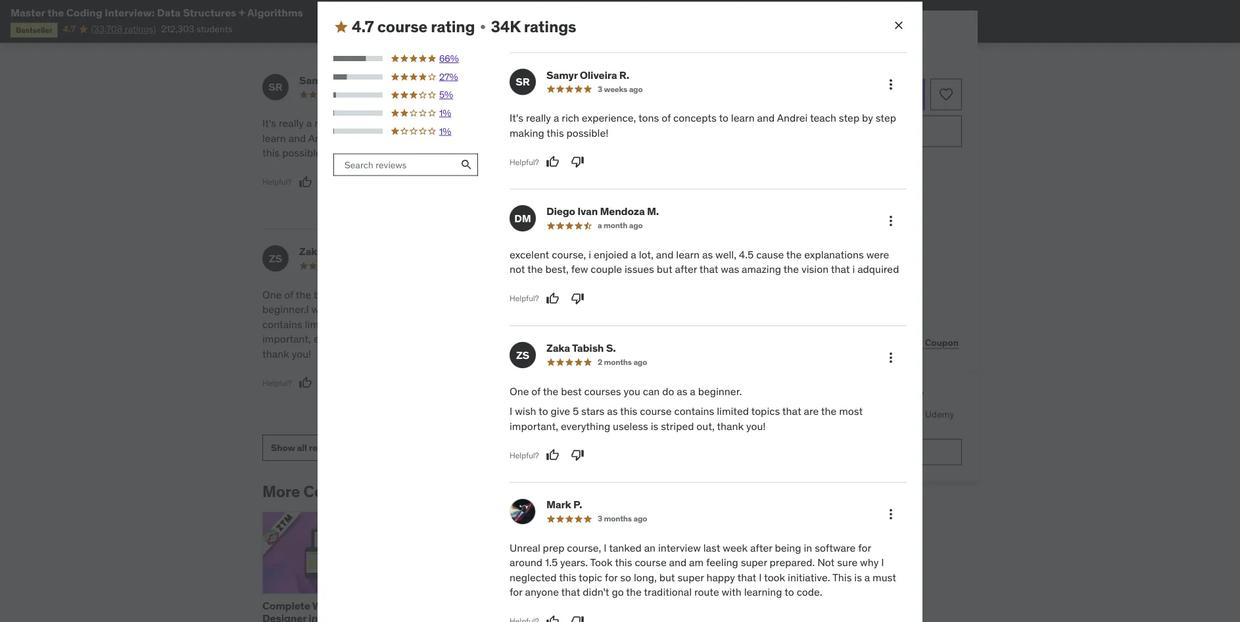 Task type: locate. For each thing, give the bounding box(es) containing it.
not
[[551, 333, 568, 346], [818, 556, 835, 570]]

or
[[830, 387, 842, 403]]

1 horizontal spatial thank
[[717, 420, 744, 433]]

prepared.
[[503, 333, 548, 346], [770, 556, 815, 570]]

2 complete from the left
[[420, 599, 467, 613]]

buy now
[[846, 124, 887, 138]]

zaka
[[299, 245, 323, 259], [547, 342, 570, 355]]

more right or
[[844, 387, 875, 403]]

course,
[[546, 117, 580, 130], [552, 248, 586, 262], [561, 288, 595, 302], [567, 542, 602, 555]]

1 horizontal spatial stars
[[582, 405, 605, 418]]

limited down the one of the best courses you can do as a beginner.
[[305, 318, 337, 331]]

vision right 4
[[802, 263, 829, 276]]

1 horizontal spatial were
[[867, 248, 890, 262]]

1 horizontal spatial sr
[[516, 75, 530, 89]]

complete up mark review by mark p. as unhelpful icon
[[577, 599, 624, 613]]

mark p. inside dialog
[[547, 498, 582, 512]]

years.
[[503, 318, 531, 331], [561, 556, 588, 570]]

submit search image
[[460, 158, 473, 172]]

limited inside one of the best courses you can do as a beginner. i wish to give 5 stars as this course contains limited topics that are the most important, everything useless is striped out, thank you!
[[717, 405, 749, 418]]

1 horizontal spatial initiative.
[[788, 571, 831, 585]]

1 horizontal spatial most
[[840, 405, 863, 418]]

1 horizontal spatial samyr
[[547, 68, 578, 82]]

1% button down the 5% button
[[334, 107, 479, 120]]

4.7 down coding
[[63, 23, 76, 35]]

that inside i wish to give 5 stars as this course contains limited topics that are the most important, everything useless is striped out, thank you!
[[371, 318, 390, 331]]

1 vertical spatial unreal prep course, i tanked an interview last week after being in software for around 1.5 years. took this course and am feeling super prepared. not sure why i neglected this topic for so long, but super happy that i took initiative. this is a must for anyone that didn't go the traditional route with learning to code.
[[510, 542, 897, 599]]

happy up learning
[[707, 571, 735, 585]]

developer
[[507, 599, 556, 613]]

0 vertical spatial few
[[529, 146, 546, 160]]

around inside dialog
[[510, 556, 543, 570]]

1 & from the left
[[337, 599, 343, 613]]

complete python developer in 2023: zero to mastery
[[420, 599, 556, 622]]

close modal image
[[893, 19, 906, 32]]

years. up mark review by mark p. as unhelpful icon
[[561, 556, 588, 570]]

tabish up 2
[[572, 342, 604, 355]]

0 vertical spatial couple
[[548, 146, 580, 160]]

experience, up mark review by samyr oliveira r. as unhelpful image
[[582, 111, 636, 125]]

not
[[680, 132, 695, 145], [510, 263, 525, 276]]

so
[[519, 347, 530, 361], [621, 571, 632, 585]]

4.7 right the medium "image"
[[352, 17, 374, 37]]

1 horizontal spatial am
[[690, 556, 704, 570]]

courses inside the one of the best courses you can do as a beginner.
[[337, 288, 374, 302]]

complete left web
[[262, 599, 310, 613]]

give
[[347, 303, 367, 317], [551, 405, 570, 418]]

happy right 2
[[605, 347, 634, 361]]

you!
[[292, 347, 311, 361], [747, 420, 766, 433]]

2023: left zero
[[431, 612, 459, 622]]

courses
[[337, 288, 374, 302], [585, 385, 621, 398], [770, 421, 803, 433]]

$13.99
[[770, 26, 837, 53]]

traditional up mark review by mark p. as unhelpful image
[[535, 377, 583, 390]]

took down mark review by diego ivan mendoza m. as helpful icon at the left top of page
[[533, 318, 556, 331]]

s. up 2 months ago
[[606, 342, 616, 355]]

didn't up mark review by mark p. as unhelpful icon
[[583, 586, 610, 599]]

xsmall image for certificate of completion
[[770, 314, 781, 327]]

4.5
[[527, 132, 542, 145], [739, 248, 754, 262]]

anyone up mark review by mark p. as helpful image
[[525, 586, 559, 599]]

0 vertical spatial diego
[[540, 74, 569, 87]]

really up mark review by samyr oliveira r. as helpful image
[[279, 117, 304, 130]]

super
[[684, 318, 710, 331], [576, 347, 602, 361], [741, 556, 768, 570], [678, 571, 704, 585]]

dialog
[[318, 2, 923, 622]]

mark review by mark p. as helpful image
[[540, 402, 553, 415]]

1 horizontal spatial 4.5
[[739, 248, 754, 262]]

took
[[533, 318, 556, 331], [590, 556, 613, 570]]

2 horizontal spatial courses
[[770, 421, 803, 433]]

amazing
[[503, 161, 543, 175], [742, 263, 782, 276]]

2 vertical spatial courses
[[770, 421, 803, 433]]

anyone right 2
[[630, 362, 664, 375]]

0 vertical spatial issues
[[583, 146, 612, 160]]

0 vertical spatial so
[[519, 347, 530, 361]]

0 horizontal spatial 4.7
[[63, 23, 76, 35]]

5 inside i wish to give 5 stars as this course contains limited topics that are the most important, everything useless is striped out, thank you!
[[369, 303, 376, 317]]

0 horizontal spatial tons
[[391, 117, 412, 130]]

courses inside one of the best courses you can do as a beginner. i wish to give 5 stars as this course contains limited topics that are the most important, everything useless is striped out, thank you!
[[585, 385, 621, 398]]

you inside one of the best courses you can do as a beginner. i wish to give 5 stars as this course contains limited topics that are the most important, everything useless is striped out, thank you!
[[624, 385, 641, 398]]

s. up the one of the best courses you can do as a beginner.
[[359, 245, 369, 259]]

& right web
[[337, 599, 343, 613]]

0 horizontal spatial 5
[[369, 303, 376, 317]]

teach left the buy
[[810, 111, 837, 125]]

show for $13.99
[[271, 442, 295, 454]]

adquired down the additional actions for review by diego ivan mendoza m. icon at the top of the page
[[858, 263, 900, 276]]

1 vertical spatial 1%
[[439, 126, 451, 137]]

back
[[866, 158, 884, 168]]

mark p.
[[540, 245, 576, 259], [547, 498, 582, 512]]

months for mark review by mark p. as unhelpful icon
[[604, 514, 632, 524]]

with
[[613, 377, 633, 390], [722, 586, 742, 599]]

mark p. down mark review by zaka tabish s. as unhelpful image
[[547, 498, 582, 512]]

do for one of the best courses you can do as a beginner. i wish to give 5 stars as this course contains limited topics that are the most important, everything useless is striped out, thank you!
[[663, 385, 675, 398]]

best up mark review by mark p. as unhelpful image
[[561, 385, 582, 398]]

1 horizontal spatial tabish
[[572, 342, 604, 355]]

out,
[[450, 333, 468, 346], [697, 420, 715, 433]]

long, up machine
[[634, 571, 657, 585]]

1 horizontal spatial teach
[[810, 111, 837, 125]]

mark review by zaka tabish s. as unhelpful image
[[571, 449, 585, 462]]

happy inside dialog
[[707, 571, 735, 585]]

0 horizontal spatial useless
[[366, 333, 401, 346]]

1 vertical spatial took
[[764, 571, 786, 585]]

bootcamp
[[643, 612, 694, 622]]

mark review by zaka tabish s. as helpful image
[[299, 377, 312, 390], [546, 449, 560, 462]]

1 vertical spatial so
[[621, 571, 632, 585]]

you inside the one of the best courses you can do as a beginner.
[[377, 288, 393, 302]]

1 horizontal spatial route
[[695, 586, 720, 599]]

mark down mark review by zaka tabish s. as unhelpful image
[[547, 498, 572, 512]]

show all reviews
[[271, 442, 342, 454]]

3 months ago
[[591, 261, 641, 271], [598, 514, 647, 524]]

p. down mark review by zaka tabish s. as unhelpful image
[[574, 498, 582, 512]]

limited left the get
[[717, 405, 749, 418]]

3 complete from the left
[[577, 599, 624, 613]]

xsmall image
[[478, 22, 488, 33], [407, 27, 417, 38], [770, 241, 781, 254], [770, 259, 781, 272], [770, 314, 781, 327]]

topics left your
[[752, 405, 780, 418]]

tanked up machine
[[609, 542, 642, 555]]

can for one of the best courses you can do as a beginner.
[[396, 288, 413, 302]]

best, up mark review by diego ivan mendoza m. as helpful icon at the left top of page
[[546, 263, 569, 276]]

additional actions for review by mark p. image
[[884, 507, 899, 523]]

are inside one of the best courses you can do as a beginner. i wish to give 5 stars as this course contains limited topics that are the most important, everything useless is striped out, thank you!
[[804, 405, 819, 418]]

complete for 2023:
[[420, 599, 467, 613]]

1 vertical spatial years.
[[561, 556, 588, 570]]

amazing left 4
[[742, 263, 782, 276]]

0 horizontal spatial best
[[314, 288, 335, 302]]

2 vertical spatial months
[[604, 514, 632, 524]]

wish inside i wish to give 5 stars as this course contains limited topics that are the most important, everything useless is striped out, thank you!
[[312, 303, 333, 317]]

0 horizontal spatial long,
[[532, 347, 555, 361]]

course
[[377, 17, 428, 37], [306, 23, 357, 42], [793, 184, 826, 197], [437, 303, 469, 317], [578, 318, 610, 331], [640, 405, 672, 418], [635, 556, 667, 570]]

53
[[791, 242, 802, 253]]

neglected up the developer
[[510, 571, 557, 585]]

0 vertical spatial best
[[314, 288, 335, 302]]

zaka tabish s. up the one of the best courses you can do as a beginner.
[[299, 245, 369, 259]]

2 vertical spatial 5
[[573, 405, 579, 418]]

lot, inside dialog
[[639, 248, 654, 262]]

1 vertical spatial week
[[723, 542, 748, 555]]

1 vertical spatial this
[[548, 362, 567, 375]]

1 vertical spatial ivan
[[578, 205, 598, 219]]

everything down the one of the best courses you can do as a beginner.
[[314, 333, 363, 346]]

1 horizontal spatial beginner.
[[698, 385, 742, 398]]

ratings inside dialog
[[524, 17, 577, 37]]

traditional up bootcamp on the right of page
[[644, 586, 692, 599]]

1 horizontal spatial important,
[[510, 420, 559, 433]]

week
[[503, 303, 528, 317], [723, 542, 748, 555]]

you up i wish to give 5 stars as this course contains limited topics that are the most important, everything useless is striped out, thank you!
[[377, 288, 393, 302]]

experience, down the 5% button
[[335, 117, 389, 130]]

1 horizontal spatial 5
[[573, 405, 579, 418]]

data left science
[[577, 612, 600, 622]]

prep left mark review by diego ivan mendoza m. as unhelpful image
[[537, 288, 558, 302]]

samyr oliveira r. inside dialog
[[547, 68, 630, 82]]

0 horizontal spatial so
[[519, 347, 530, 361]]

& inside complete web & mobile designer in 2023: ui/ux
[[337, 599, 343, 613]]

years. inside dialog
[[561, 556, 588, 570]]

enjoied
[[587, 117, 622, 130], [594, 248, 629, 262]]

oliveira
[[580, 68, 617, 82], [333, 74, 370, 87]]

so up machine
[[621, 571, 632, 585]]

possible! up mark review by samyr oliveira r. as unhelpful image
[[567, 126, 609, 140]]

teach up search reviews text field
[[341, 132, 368, 145]]

helpful? for mark review by mark p. as unhelpful image
[[503, 403, 533, 413]]

1 vertical spatial everything
[[561, 420, 611, 433]]

andrei left the buy
[[777, 111, 808, 125]]

an right mark review by diego ivan mendoza m. as unhelpful image
[[638, 288, 649, 302]]

4.7 down algorithms
[[281, 23, 303, 42]]

can for one of the best courses you can do as a beginner. i wish to give 5 stars as this course contains limited topics that are the most important, everything useless is striped out, thank you!
[[643, 385, 660, 398]]

complete left python
[[420, 599, 467, 613]]

1% for 2nd 1% button from the bottom
[[439, 107, 451, 119]]

dm
[[508, 81, 525, 94], [515, 212, 531, 225]]

1 horizontal spatial weeks
[[604, 84, 628, 94]]

team
[[807, 409, 828, 420]]

0 horizontal spatial you
[[377, 288, 393, 302]]

and
[[758, 111, 775, 125], [650, 117, 667, 130], [289, 132, 306, 145], [656, 248, 674, 262], [612, 318, 630, 331], [669, 556, 687, 570]]

0 vertical spatial show
[[503, 367, 527, 379]]

1 vertical spatial 1.5
[[545, 556, 558, 570]]

courses for one of the best courses you can do as a beginner. i wish to give 5 stars as this course contains limited topics that are the most important, everything useless is striped out, thank you!
[[585, 385, 621, 398]]

0 horizontal spatial data
[[157, 6, 181, 19]]

are
[[392, 318, 407, 331], [804, 405, 819, 418]]

one inside one of the best courses you can do as a beginner. i wish to give 5 stars as this course contains limited topics that are the most important, everything useless is striped out, thank you!
[[510, 385, 529, 398]]

useless
[[366, 333, 401, 346], [613, 420, 649, 433]]

didn't
[[688, 362, 714, 375], [583, 586, 610, 599]]

samyr oliveira r.
[[547, 68, 630, 82], [299, 74, 382, 87]]

1 horizontal spatial are
[[804, 405, 819, 418]]

cause up mark review by samyr oliveira r. as helpful icon
[[544, 132, 572, 145]]

1 vertical spatial mark review by zaka tabish s. as helpful image
[[546, 449, 560, 462]]

1 vertical spatial well,
[[716, 248, 737, 262]]

unreal up the developer
[[510, 542, 541, 555]]

& right learning
[[715, 599, 722, 613]]

are down the one of the best courses you can do as a beginner.
[[392, 318, 407, 331]]

0 vertical spatial years.
[[503, 318, 531, 331]]

all
[[297, 442, 307, 454]]

beginner. for one of the best courses you can do as a beginner. i wish to give 5 stars as this course contains limited topics that are the most important, everything useless is striped out, thank you!
[[698, 385, 742, 398]]

Search reviews text field
[[334, 154, 456, 176]]

you down 2 months ago
[[624, 385, 641, 398]]

1 vertical spatial s.
[[606, 342, 616, 355]]

prep up the developer
[[543, 542, 565, 555]]

with down 2 months ago
[[613, 377, 633, 390]]

this inside i wish to give 5 stars as this course contains limited topics that are the most important, everything useless is striped out, thank you!
[[417, 303, 434, 317]]

1 horizontal spatial useless
[[613, 420, 649, 433]]

rating up 66% button
[[360, 23, 404, 42]]

in inside complete python developer in 2023: zero to mastery
[[420, 612, 429, 622]]

learning
[[670, 599, 713, 613]]

give inside i wish to give 5 stars as this course contains limited topics that are the most important, everything useless is striped out, thank you!
[[347, 303, 367, 317]]

last
[[697, 288, 714, 302], [704, 542, 721, 555]]

on-
[[836, 205, 850, 217]]

more inside show more button
[[529, 367, 552, 379]]

+
[[239, 6, 245, 19]]

courses up i wish to give 5 stars as this course contains limited topics that are the most important, everything useless is striped out, thank you!
[[337, 288, 374, 302]]

0 horizontal spatial amazing
[[503, 161, 543, 175]]

excelent course, i enjoied a lot, and learn as well, 4.5 cause the explanations were not the best,  few couple issues but after that was amazing the vision that i adquired inside dialog
[[510, 248, 900, 276]]

xsmall image for 53 articles
[[770, 241, 781, 254]]

mark review by zaka tabish s. as helpful image left mark review by zaka tabish s. as unhelpful image
[[546, 449, 560, 462]]

why
[[594, 333, 612, 346], [861, 556, 879, 570]]

you! inside i wish to give 5 stars as this course contains limited topics that are the most important, everything useless is striped out, thank you!
[[292, 347, 311, 361]]

can inside the one of the best courses you can do as a beginner.
[[396, 288, 413, 302]]

0 horizontal spatial zaka
[[299, 245, 323, 259]]

andrei up mark review by samyr oliveira r. as helpful image
[[308, 132, 339, 145]]

0 vertical spatial courses
[[337, 288, 374, 302]]

complete machine learning & data science bootcamp 2023
[[577, 599, 722, 622]]

0 vertical spatial with
[[613, 377, 633, 390]]

of inside the one of the best courses you can do as a beginner.
[[284, 288, 294, 302]]

route up 2023
[[695, 586, 720, 599]]

diego
[[540, 74, 569, 87], [547, 205, 576, 219]]

0 vertical spatial you!
[[292, 347, 311, 361]]

months
[[598, 261, 626, 271], [604, 358, 632, 368], [604, 514, 632, 524]]

1 vertical spatial why
[[861, 556, 879, 570]]

1 vertical spatial out,
[[697, 420, 715, 433]]

0 vertical spatial sure
[[571, 333, 591, 346]]

do inside the one of the best courses you can do as a beginner.
[[415, 288, 427, 302]]

more up mark review by mark p. as helpful icon
[[529, 367, 552, 379]]

0 vertical spatial do
[[415, 288, 427, 302]]

the
[[47, 6, 64, 19], [574, 132, 590, 145], [698, 132, 713, 145], [545, 161, 561, 175], [787, 248, 802, 262], [528, 263, 543, 276], [784, 263, 799, 276], [296, 288, 311, 302], [409, 318, 425, 331], [518, 377, 533, 390], [543, 385, 559, 398], [822, 405, 837, 418], [626, 586, 642, 599]]

1 vertical spatial an
[[644, 542, 656, 555]]

mark review by zaka tabish s. as helpful image up show all reviews at the bottom left
[[299, 377, 312, 390]]

are up anytime,
[[804, 405, 819, 418]]

unreal left mark review by diego ivan mendoza m. as helpful icon at the left top of page
[[503, 288, 534, 302]]

i
[[582, 117, 585, 130], [614, 161, 617, 175], [589, 248, 591, 262], [853, 263, 855, 276]]

unreal prep course, i tanked an interview last week after being in software for around 1.5 years. took this course and am feeling super prepared. not sure why i neglected this topic for so long, but super happy that i took initiative. this is a must for anyone that didn't go the traditional route with learning to code.
[[503, 288, 714, 390], [510, 542, 897, 599]]

excelent
[[503, 117, 543, 130], [510, 248, 550, 262]]

1 horizontal spatial vision
[[802, 263, 829, 276]]

more
[[529, 367, 552, 379], [844, 387, 875, 403]]

one
[[262, 288, 282, 302], [510, 385, 529, 398]]

cause left 4
[[757, 248, 784, 262]]

1 horizontal spatial possible!
[[567, 126, 609, 140]]

0 horizontal spatial tabish
[[325, 245, 357, 259]]

an up machine
[[644, 542, 656, 555]]

complete
[[262, 599, 310, 613], [420, 599, 467, 613], [577, 599, 624, 613]]

best, left mark review by samyr oliveira r. as helpful icon
[[503, 146, 526, 160]]

1%
[[439, 107, 451, 119], [439, 126, 451, 137]]

really
[[526, 111, 551, 125], [279, 117, 304, 130]]

to inside one of the best courses you can do as a beginner. i wish to give 5 stars as this course contains limited topics that are the most important, everything useless is striped out, thank you!
[[539, 405, 548, 418]]

give inside one of the best courses you can do as a beginner. i wish to give 5 stars as this course contains limited topics that are the most important, everything useless is striped out, thank you!
[[551, 405, 570, 418]]

mark
[[540, 245, 565, 259], [547, 498, 572, 512]]

one inside the one of the best courses you can do as a beginner.
[[262, 288, 282, 302]]

topics inside one of the best courses you can do as a beginner. i wish to give 5 stars as this course contains limited topics that are the most important, everything useless is striped out, thank you!
[[752, 405, 780, 418]]

1 vertical spatial adquired
[[858, 263, 900, 276]]

34k ratings inside dialog
[[491, 17, 577, 37]]

0 horizontal spatial most
[[427, 318, 451, 331]]

0 vertical spatial contains
[[262, 318, 303, 331]]

am up 2 months ago
[[632, 318, 647, 331]]

best inside the one of the best courses you can do as a beginner.
[[314, 288, 335, 302]]

0 vertical spatial amazing
[[503, 161, 543, 175]]

beginner. inside one of the best courses you can do as a beginner. i wish to give 5 stars as this course contains limited topics that are the most important, everything useless is striped out, thank you!
[[698, 385, 742, 398]]

important, inside i wish to give 5 stars as this course contains limited topics that are the most important, everything useless is striped out, thank you!
[[262, 333, 311, 346]]

2 & from the left
[[715, 599, 722, 613]]

amazing inside dialog
[[742, 263, 782, 276]]

courses for one of the best courses you can do as a beginner.
[[337, 288, 374, 302]]

didn't up one of the best courses you can do as a beginner. i wish to give 5 stars as this course contains limited topics that are the most important, everything useless is striped out, thank you!
[[688, 362, 714, 375]]

1 complete from the left
[[262, 599, 310, 613]]

your
[[788, 409, 805, 420]]

1 horizontal spatial this
[[770, 184, 791, 197]]

designer
[[262, 612, 307, 622]]

after
[[633, 146, 655, 160], [675, 263, 697, 276], [531, 303, 553, 317], [751, 542, 773, 555]]

helpful? for mark review by zaka tabish s. as unhelpful image
[[510, 451, 539, 461]]

of for certificate of completion
[[837, 314, 845, 326]]

stars inside one of the best courses you can do as a beginner. i wish to give 5 stars as this course contains limited topics that are the most important, everything useless is striped out, thank you!
[[582, 405, 605, 418]]

important, inside one of the best courses you can do as a beginner. i wish to give 5 stars as this course contains limited topics that are the most important, everything useless is striped out, thank you!
[[510, 420, 559, 433]]

1 vertical spatial courses
[[585, 385, 621, 398]]

mark up mark review by diego ivan mendoza m. as helpful icon at the left top of page
[[540, 245, 565, 259]]

0 horizontal spatial contains
[[262, 318, 303, 331]]

0 vertical spatial can
[[396, 288, 413, 302]]

1% button up search reviews text field
[[334, 125, 479, 138]]

really up mark review by samyr oliveira r. as helpful icon
[[526, 111, 551, 125]]

thank inside i wish to give 5 stars as this course contains limited topics that are the most important, everything useless is striped out, thank you!
[[262, 347, 289, 361]]

0 vertical spatial zaka tabish s.
[[299, 245, 369, 259]]

contains
[[262, 318, 303, 331], [675, 405, 715, 418]]

everything down mark review by mark p. as unhelpful image
[[561, 420, 611, 433]]

the inside i wish to give 5 stars as this course contains limited topics that are the most important, everything useless is striped out, thank you!
[[409, 318, 425, 331]]

0 horizontal spatial 1.5
[[545, 556, 558, 570]]

few left mark review by samyr oliveira r. as helpful icon
[[529, 146, 546, 160]]

best for one of the best courses you can do as a beginner.
[[314, 288, 335, 302]]

a
[[591, 90, 596, 100], [554, 111, 559, 125], [307, 117, 312, 130], [625, 117, 630, 130], [598, 221, 602, 231], [631, 248, 637, 262], [443, 288, 449, 302], [580, 362, 586, 375], [690, 385, 696, 398], [865, 571, 871, 585]]

1 vertical spatial am
[[690, 556, 704, 570]]

2 2023: from the left
[[431, 612, 459, 622]]

tanked right mark review by diego ivan mendoza m. as unhelpful image
[[603, 288, 635, 302]]

do inside one of the best courses you can do as a beginner. i wish to give 5 stars as this course contains limited topics that are the most important, everything useless is striped out, thank you!
[[663, 385, 675, 398]]

courses down the get
[[770, 421, 803, 433]]

limited inside i wish to give 5 stars as this course contains limited topics that are the most important, everything useless is striped out, thank you!
[[305, 318, 337, 331]]

topic
[[689, 333, 713, 346], [579, 571, 603, 585]]

with right learning
[[722, 586, 742, 599]]

1% for first 1% button from the bottom of the page
[[439, 126, 451, 137]]

by inside dialog
[[862, 111, 874, 125]]

0 horizontal spatial it's really a rich experience, tons of concepts to learn and andrei teach step by step making this possible!
[[262, 117, 482, 160]]

to inside complete python developer in 2023: zero to mastery
[[485, 612, 495, 622]]

data inside complete machine learning & data science bootcamp 2023
[[577, 612, 600, 622]]

important,
[[262, 333, 311, 346], [510, 420, 559, 433]]

1 vertical spatial excelent course, i enjoied a lot, and learn as well, 4.5 cause the explanations were not the best,  few couple issues but after that was amazing the vision that i adquired
[[510, 248, 900, 276]]

more
[[262, 482, 300, 502]]

2023: right designer
[[320, 612, 348, 622]]

best inside one of the best courses you can do as a beginner. i wish to give 5 stars as this course contains limited topics that are the most important, everything useless is striped out, thank you!
[[561, 385, 582, 398]]

can down 2 months ago
[[643, 385, 660, 398]]

dialog containing 4.7 course rating
[[318, 2, 923, 622]]

code.
[[688, 377, 714, 390], [797, 586, 823, 599]]

top
[[910, 409, 923, 420]]

1 horizontal spatial best
[[561, 385, 582, 398]]

1 vertical spatial explanations
[[805, 248, 864, 262]]

few up mark review by diego ivan mendoza m. as unhelpful image
[[571, 263, 588, 276]]

topics inside i wish to give 5 stars as this course contains limited topics that are the most important, everything useless is striped out, thank you!
[[340, 318, 368, 331]]

am up learning
[[690, 556, 704, 570]]

of inside one of the best courses you can do as a beginner. i wish to give 5 stars as this course contains limited topics that are the most important, everything useless is striped out, thank you!
[[532, 385, 541, 398]]

neglected up 2 months ago
[[620, 333, 667, 346]]

mark review by samyr oliveira r. as helpful image
[[299, 176, 312, 189]]

took up science
[[590, 556, 613, 570]]

everything inside i wish to give 5 stars as this course contains limited topics that are the most important, everything useless is striped out, thank you!
[[314, 333, 363, 346]]

0 horizontal spatial striped
[[414, 333, 447, 346]]

route down 2
[[586, 377, 611, 390]]

as
[[696, 117, 707, 130], [703, 248, 713, 262], [430, 288, 440, 302], [404, 303, 415, 317], [677, 385, 688, 398], [607, 405, 618, 418]]

show for samyr oliveira r.
[[503, 367, 527, 379]]

0 vertical spatial were
[[654, 132, 677, 145]]

2 1% button from the top
[[334, 125, 479, 138]]

possible! up mark review by samyr oliveira r. as helpful image
[[282, 146, 324, 160]]

being
[[555, 303, 582, 317], [775, 542, 802, 555]]

coupon
[[926, 336, 959, 348]]

limited
[[305, 318, 337, 331], [717, 405, 749, 418]]

0 horizontal spatial ratings
[[453, 23, 506, 42]]

complete inside complete web & mobile designer in 2023: ui/ux
[[262, 599, 310, 613]]

mark review by diego ivan mendoza m. as helpful image
[[546, 292, 560, 306]]

vision right mark review by samyr oliveira r. as helpful icon
[[563, 161, 590, 175]]

p. up mark review by diego ivan mendoza m. as unhelpful image
[[567, 245, 576, 259]]

1% button
[[334, 107, 479, 120], [334, 125, 479, 138]]

zaka tabish s. up 2
[[547, 342, 616, 355]]

mark p. up mark review by diego ivan mendoza m. as helpful icon at the left top of page
[[540, 245, 576, 259]]

route inside dialog
[[695, 586, 720, 599]]

long,
[[532, 347, 555, 361], [634, 571, 657, 585]]

access
[[831, 409, 859, 420]]

i wish to give 5 stars as this course contains limited topics that are the most important, everything useless is striped out, thank you!
[[262, 303, 469, 361]]

1 2023: from the left
[[320, 612, 348, 622]]

adquired right mark review by samyr oliveira r. as unhelpful image
[[619, 161, 661, 175]]

mark review by mark p. as helpful image
[[546, 615, 560, 622]]

0 vertical spatial 3 months ago
[[591, 261, 641, 271]]

1 1% from the top
[[439, 107, 451, 119]]

enjoied inside dialog
[[594, 248, 629, 262]]

as inside i wish to give 5 stars as this course contains limited topics that are the most important, everything useless is striped out, thank you!
[[404, 303, 415, 317]]

i inside i wish to give 5 stars as this course contains limited topics that are the most important, everything useless is striped out, thank you!
[[306, 303, 309, 317]]

0 horizontal spatial vision
[[563, 161, 590, 175]]

certificate
[[791, 314, 835, 326]]

complete inside complete python developer in 2023: zero to mastery
[[420, 599, 467, 613]]

unreal
[[503, 288, 534, 302], [510, 542, 541, 555]]

0 vertical spatial traditional
[[535, 377, 583, 390]]

useless down 2 months ago
[[613, 420, 649, 433]]

1 horizontal spatial was
[[721, 263, 740, 276]]

step
[[839, 111, 860, 125], [876, 111, 897, 125], [370, 132, 391, 145], [407, 132, 428, 145]]

rating up 66%
[[431, 17, 475, 37]]

s.
[[359, 245, 369, 259], [606, 342, 616, 355]]

demand
[[850, 205, 883, 217]]

0 vertical spatial p.
[[567, 245, 576, 259]]

to inside i wish to give 5 stars as this course contains limited topics that are the most important, everything useless is striped out, thank you!
[[335, 303, 345, 317]]

amazing left mark review by samyr oliveira r. as helpful icon
[[503, 161, 543, 175]]

so up the show more
[[519, 347, 530, 361]]

you for one of the best courses you can do as a beginner. i wish to give 5 stars as this course contains limited topics that are the most important, everything useless is striped out, thank you!
[[624, 385, 641, 398]]

i inside one of the best courses you can do as a beginner. i wish to give 5 stars as this course contains limited topics that are the most important, everything useless is striped out, thank you!
[[510, 405, 513, 418]]

data up 212,303
[[157, 6, 181, 19]]

2 1% from the top
[[439, 126, 451, 137]]

do for one of the best courses you can do as a beginner.
[[415, 288, 427, 302]]

1 vertical spatial more
[[844, 387, 875, 403]]

apply coupon
[[899, 336, 959, 348]]

tabish up the one of the best courses you can do as a beginner.
[[325, 245, 357, 259]]

can up i wish to give 5 stars as this course contains limited topics that are the most important, everything useless is striped out, thank you!
[[396, 288, 413, 302]]

0 horizontal spatial &
[[337, 599, 343, 613]]

ratings)
[[125, 23, 156, 35]]

useless down the one of the best courses you can do as a beginner.
[[366, 333, 401, 346]]

1 vertical spatial contains
[[675, 405, 715, 418]]



Task type: describe. For each thing, give the bounding box(es) containing it.
helpful? for mark review by samyr oliveira r. as unhelpful image
[[510, 157, 539, 167]]

complete web & mobile designer in 2023: ui/ux
[[262, 599, 384, 622]]

1 horizontal spatial why
[[861, 556, 879, 570]]

course inside one of the best courses you can do as a beginner. i wish to give 5 stars as this course contains limited topics that are the most important, everything useless is striped out, thank you!
[[640, 405, 672, 418]]

0 vertical spatial anyone
[[630, 362, 664, 375]]

few inside dialog
[[571, 263, 588, 276]]

1 horizontal spatial r.
[[620, 68, 630, 82]]

master the coding interview: data structures + algorithms
[[11, 6, 303, 19]]

0 horizontal spatial why
[[594, 333, 612, 346]]

0 vertical spatial excelent
[[503, 117, 543, 130]]

an inside dialog
[[644, 542, 656, 555]]

0 horizontal spatial r.
[[372, 74, 382, 87]]

(33,708
[[91, 23, 123, 35]]

0 vertical spatial route
[[586, 377, 611, 390]]

additional actions for review by zaka tabish s. image
[[884, 350, 899, 366]]

machine
[[627, 599, 668, 613]]

1 vertical spatial 3 months ago
[[598, 514, 647, 524]]

1 vertical spatial m.
[[647, 205, 659, 219]]

1 vertical spatial andrei
[[308, 132, 339, 145]]

one for one of the best courses you can do as a beginner.
[[262, 288, 282, 302]]

0 horizontal spatial rich
[[315, 117, 332, 130]]

includes:
[[828, 184, 873, 197]]

0 horizontal spatial really
[[279, 117, 304, 130]]

1 vertical spatial took
[[590, 556, 613, 570]]

1 vertical spatial a month ago
[[598, 221, 643, 231]]

1 1% button from the top
[[334, 107, 479, 120]]

4.7 course rating inside dialog
[[352, 17, 475, 37]]

day
[[823, 158, 837, 168]]

0 horizontal spatial happy
[[605, 347, 634, 361]]

1 horizontal spatial 4.7
[[281, 23, 303, 42]]

more inside training 5 or more people? get your team access to 25,000+ top udemy courses anytime, anywhere.
[[844, 387, 875, 403]]

people?
[[877, 387, 924, 403]]

0 vertical spatial 4.5
[[527, 132, 542, 145]]

complete for data
[[577, 599, 624, 613]]

1 horizontal spatial software
[[815, 542, 856, 555]]

1 horizontal spatial andrei
[[777, 111, 808, 125]]

1 vertical spatial couple
[[591, 263, 622, 276]]

0 vertical spatial go
[[503, 377, 515, 390]]

0 horizontal spatial took
[[663, 347, 684, 361]]

completion
[[847, 314, 893, 326]]

2 months ago
[[598, 358, 647, 368]]

contains inside one of the best courses you can do as a beginner. i wish to give 5 stars as this course contains limited topics that are the most important, everything useless is striped out, thank you!
[[675, 405, 715, 418]]

course inside i wish to give 5 stars as this course contains limited topics that are the most important, everything useless is striped out, thank you!
[[437, 303, 469, 317]]

are inside i wish to give 5 stars as this course contains limited topics that are the most important, everything useless is striped out, thank you!
[[392, 318, 407, 331]]

it's inside dialog
[[510, 111, 524, 125]]

science
[[602, 612, 641, 622]]

0 vertical spatial around
[[654, 303, 687, 317]]

structures
[[183, 6, 236, 19]]

as inside the one of the best courses you can do as a beginner.
[[430, 288, 440, 302]]

complete machine learning & data science bootcamp 2023 link
[[577, 599, 722, 622]]

(33,708 ratings)
[[91, 23, 156, 35]]

zaka inside dialog
[[547, 342, 570, 355]]

is inside i wish to give 5 stars as this course contains limited topics that are the most important, everything useless is striped out, thank you!
[[404, 333, 411, 346]]

anytime,
[[805, 421, 840, 433]]

this inside one of the best courses you can do as a beginner. i wish to give 5 stars as this course contains limited topics that are the most important, everything useless is striped out, thank you!
[[620, 405, 638, 418]]

the inside the one of the best courses you can do as a beginner.
[[296, 288, 311, 302]]

striped inside i wish to give 5 stars as this course contains limited topics that are the most important, everything useless is striped out, thank you!
[[414, 333, 447, 346]]

1 vertical spatial being
[[775, 542, 802, 555]]

am inside dialog
[[690, 556, 704, 570]]

hours
[[810, 205, 833, 217]]

well, inside dialog
[[716, 248, 737, 262]]

contains inside i wish to give 5 stars as this course contains limited topics that are the most important, everything useless is striped out, thank you!
[[262, 318, 303, 331]]

rich inside dialog
[[562, 111, 580, 125]]

0 vertical spatial explanations
[[592, 132, 652, 145]]

feeling inside dialog
[[707, 556, 739, 570]]

0 vertical spatial mendoza
[[594, 74, 639, 87]]

guarantee
[[885, 158, 922, 168]]

out, inside one of the best courses you can do as a beginner. i wish to give 5 stars as this course contains limited topics that are the most important, everything useless is striped out, thank you!
[[697, 420, 715, 433]]

best for one of the best courses you can do as a beginner. i wish to give 5 stars as this course contains limited topics that are the most important, everything useless is striped out, thank you!
[[561, 385, 582, 398]]

1 horizontal spatial experience,
[[582, 111, 636, 125]]

additional actions for review by samyr oliveira r. image
[[884, 77, 899, 93]]

0 vertical spatial mark review by zaka tabish s. as helpful image
[[299, 377, 312, 390]]

thank inside one of the best courses you can do as a beginner. i wish to give 5 stars as this course contains limited topics that are the most important, everything useless is striped out, thank you!
[[717, 420, 744, 433]]

mobile
[[346, 599, 379, 613]]

xsmall image for 4 downloadable resources
[[770, 259, 781, 272]]

1 horizontal spatial prepared.
[[770, 556, 815, 570]]

19.5
[[791, 205, 808, 217]]

0 horizontal spatial this
[[548, 362, 567, 375]]

1 vertical spatial interview
[[658, 542, 701, 555]]

this course includes:
[[770, 184, 873, 197]]

1 vertical spatial zs
[[516, 349, 530, 362]]

mark review by samyr oliveira r. as unhelpful image
[[571, 156, 585, 169]]

master
[[11, 6, 45, 19]]

1 horizontal spatial sure
[[838, 556, 858, 570]]

of for one of the best courses you can do as a beginner.
[[284, 288, 294, 302]]

courses
[[304, 482, 364, 502]]

0 vertical spatial 1.5
[[690, 303, 702, 317]]

show all reviews button
[[262, 435, 350, 462]]

0 horizontal spatial concepts
[[426, 117, 470, 130]]

one of the best courses you can do as a beginner. i wish to give 5 stars as this course contains limited topics that are the most important, everything useless is striped out, thank you!
[[510, 385, 863, 433]]

one of the best courses you can do as a beginner.
[[262, 288, 449, 317]]

0 vertical spatial possible!
[[567, 126, 609, 140]]

2023: inside complete web & mobile designer in 2023: ui/ux
[[320, 612, 348, 622]]

stars inside i wish to give 5 stars as this course contains limited topics that are the most important, everything useless is striped out, thank you!
[[378, 303, 401, 317]]

more courses by
[[262, 482, 388, 502]]

students
[[197, 23, 233, 35]]

0 horizontal spatial experience,
[[335, 117, 389, 130]]

coding
[[66, 6, 102, 19]]

web
[[312, 599, 335, 613]]

buy
[[846, 124, 864, 138]]

training
[[770, 387, 817, 403]]

mark review by diego ivan mendoza m. as unhelpful image
[[571, 292, 585, 306]]

show more button
[[503, 360, 552, 387]]

0 vertical spatial months
[[598, 261, 626, 271]]

0 vertical spatial adquired
[[619, 161, 661, 175]]

1 vertical spatial was
[[721, 263, 740, 276]]

one for one of the best courses you can do as a beginner. i wish to give 5 stars as this course contains limited topics that are the most important, everything useless is striped out, thank you!
[[510, 385, 529, 398]]

0 horizontal spatial it's
[[262, 117, 276, 130]]

certificate of completion
[[791, 314, 893, 326]]

0 horizontal spatial 3 weeks ago
[[351, 90, 396, 100]]

additional actions for review by diego ivan mendoza m. image
[[884, 214, 899, 229]]

0 vertical spatial zaka
[[299, 245, 323, 259]]

complete for designer
[[262, 599, 310, 613]]

you! inside one of the best courses you can do as a beginner. i wish to give 5 stars as this course contains limited topics that are the most important, everything useless is striped out, thank you!
[[747, 420, 766, 433]]

0 vertical spatial mark
[[540, 245, 565, 259]]

reviews
[[309, 442, 342, 454]]

1 vertical spatial excelent
[[510, 248, 550, 262]]

0 horizontal spatial samyr oliveira r.
[[299, 74, 382, 87]]

unreal prep course, i tanked an interview last week after being in software for around 1.5 years. took this course and am feeling super prepared. not sure why i neglected this topic for so long, but super happy that i took initiative. this is a must for anyone that didn't go the traditional route with learning to code. inside dialog
[[510, 542, 897, 599]]

0 horizontal spatial cause
[[544, 132, 572, 145]]

out, inside i wish to give 5 stars as this course contains limited topics that are the most important, everything useless is striped out, thank you!
[[450, 333, 468, 346]]

0 vertical spatial a month ago
[[591, 90, 637, 100]]

0 horizontal spatial was
[[679, 146, 697, 160]]

& inside complete machine learning & data science bootcamp 2023
[[715, 599, 722, 613]]

bestseller
[[16, 25, 52, 35]]

0 horizontal spatial issues
[[583, 146, 612, 160]]

0 vertical spatial unreal
[[503, 288, 534, 302]]

0 horizontal spatial zaka tabish s.
[[299, 245, 369, 259]]

0 vertical spatial dm
[[508, 81, 525, 94]]

3 weeks ago inside dialog
[[598, 84, 643, 94]]

2023
[[696, 612, 721, 622]]

algorithms
[[247, 6, 303, 19]]

1 horizontal spatial explanations
[[805, 248, 864, 262]]

video
[[886, 205, 908, 217]]

0 horizontal spatial rating
[[360, 23, 404, 42]]

week inside dialog
[[723, 542, 748, 555]]

everything inside one of the best courses you can do as a beginner. i wish to give 5 stars as this course contains limited topics that are the most important, everything useless is striped out, thank you!
[[561, 420, 611, 433]]

in inside complete web & mobile designer in 2023: ui/ux
[[309, 612, 318, 622]]

1 horizontal spatial traditional
[[644, 586, 692, 599]]

resources
[[859, 260, 899, 272]]

interview:
[[105, 6, 155, 19]]

5 inside training 5 or more people? get your team access to 25,000+ top udemy courses anytime, anywhere.
[[820, 387, 827, 403]]

mastery
[[498, 612, 537, 622]]

25,000+
[[872, 409, 908, 420]]

0 vertical spatial am
[[632, 318, 647, 331]]

topic inside dialog
[[579, 571, 603, 585]]

0 vertical spatial diego ivan mendoza m.
[[540, 74, 653, 87]]

to inside training 5 or more people? get your team access to 25,000+ top udemy courses anytime, anywhere.
[[861, 409, 869, 420]]

0 vertical spatial well,
[[503, 132, 524, 145]]

downloadable
[[799, 260, 856, 272]]

that inside one of the best courses you can do as a beginner. i wish to give 5 stars as this course contains limited topics that are the most important, everything useless is striped out, thank you!
[[783, 405, 802, 418]]

1 vertical spatial p.
[[574, 498, 582, 512]]

5% button
[[334, 89, 479, 102]]

2023: inside complete python developer in 2023: zero to mastery
[[431, 612, 459, 622]]

0 horizontal spatial took
[[533, 318, 556, 331]]

4.7 inside dialog
[[352, 17, 374, 37]]

1 vertical spatial mendoza
[[600, 205, 645, 219]]

of for one of the best courses you can do as a beginner. i wish to give 5 stars as this course contains limited topics that are the most important, everything useless is striped out, thank you!
[[532, 385, 541, 398]]

1 horizontal spatial making
[[510, 126, 545, 140]]

212,303
[[161, 23, 194, 35]]

212,303 students
[[161, 23, 233, 35]]

python
[[469, 599, 505, 613]]

now
[[867, 124, 887, 138]]

66% button
[[334, 53, 479, 65]]

get
[[770, 409, 785, 420]]

1 horizontal spatial must
[[873, 571, 897, 585]]

complete web & mobile designer in 2023: ui/ux link
[[262, 599, 395, 622]]

apply
[[899, 336, 924, 348]]

5%
[[439, 89, 453, 101]]

useless inside i wish to give 5 stars as this course contains limited topics that are the most important, everything useless is striped out, thank you!
[[366, 333, 401, 346]]

5 inside one of the best courses you can do as a beginner. i wish to give 5 stars as this course contains limited topics that are the most important, everything useless is striped out, thank you!
[[573, 405, 579, 418]]

show more
[[503, 367, 552, 379]]

beginner. for one of the best courses you can do as a beginner.
[[262, 303, 306, 317]]

anywhere.
[[842, 421, 884, 433]]

best, inside dialog
[[546, 263, 569, 276]]

neglected inside dialog
[[510, 571, 557, 585]]

2 vertical spatial this
[[833, 571, 852, 585]]

months for mark review by zaka tabish s. as unhelpful image
[[604, 358, 632, 368]]

mark review by mark p. as unhelpful image
[[571, 615, 585, 622]]

complete python developer in 2023: zero to mastery link
[[420, 599, 556, 622]]

30-day money-back guarantee
[[810, 158, 922, 168]]

0 vertical spatial ivan
[[571, 74, 592, 87]]

1 vertical spatial long,
[[634, 571, 657, 585]]

0 vertical spatial last
[[697, 288, 714, 302]]

0 horizontal spatial 34k
[[420, 23, 450, 42]]

1 horizontal spatial neglected
[[620, 333, 667, 346]]

zero
[[461, 612, 483, 622]]

0 horizontal spatial oliveira
[[333, 74, 370, 87]]

most inside one of the best courses you can do as a beginner. i wish to give 5 stars as this course contains limited topics that are the most important, everything useless is striped out, thank you!
[[840, 405, 863, 418]]

1 horizontal spatial zaka tabish s.
[[547, 342, 616, 355]]

1.5 inside dialog
[[545, 556, 558, 570]]

27% button
[[334, 71, 479, 84]]

wish inside one of the best courses you can do as a beginner. i wish to give 5 stars as this course contains limited topics that are the most important, everything useless is striped out, thank you!
[[515, 405, 537, 418]]

0 vertical spatial an
[[638, 288, 649, 302]]

medium image
[[334, 19, 349, 35]]

with inside dialog
[[722, 586, 742, 599]]

data for science
[[577, 612, 600, 622]]

udemy
[[926, 409, 955, 420]]

striped inside one of the best courses you can do as a beginner. i wish to give 5 stars as this course contains limited topics that are the most important, everything useless is striped out, thank you!
[[661, 420, 694, 433]]

not inside dialog
[[510, 263, 525, 276]]

a inside the one of the best courses you can do as a beginner.
[[443, 288, 449, 302]]

0 vertical spatial tanked
[[603, 288, 635, 302]]

data for structures
[[157, 6, 181, 19]]

0 vertical spatial software
[[595, 303, 636, 317]]

buy now button
[[770, 116, 962, 147]]

0 vertical spatial must
[[588, 362, 612, 375]]

1 horizontal spatial rating
[[431, 17, 475, 37]]

27%
[[439, 71, 458, 83]]

concepts inside dialog
[[674, 111, 717, 125]]

0 vertical spatial prep
[[537, 288, 558, 302]]

cause inside dialog
[[757, 248, 784, 262]]

4
[[791, 260, 797, 272]]

0 vertical spatial not
[[680, 132, 695, 145]]

wishlist image
[[939, 87, 955, 102]]

mark review by mark p. as unhelpful image
[[565, 402, 578, 415]]

19.5 hours on-demand video
[[791, 205, 908, 217]]

you for one of the best courses you can do as a beginner.
[[377, 288, 393, 302]]

courses inside training 5 or more people? get your team access to 25,000+ top udemy courses anytime, anywhere.
[[770, 421, 803, 433]]

is inside one of the best courses you can do as a beginner. i wish to give 5 stars as this course contains limited topics that are the most important, everything useless is striped out, thank you!
[[651, 420, 659, 433]]

month inside dialog
[[604, 221, 628, 231]]

1 vertical spatial mark
[[547, 498, 572, 512]]

prep inside dialog
[[543, 542, 565, 555]]

diego inside dialog
[[547, 205, 576, 219]]

0 vertical spatial vision
[[563, 161, 590, 175]]

mark review by samyr oliveira r. as helpful image
[[546, 156, 560, 169]]

helpful? for mark review by diego ivan mendoza m. as unhelpful image
[[510, 294, 539, 304]]

useless inside one of the best courses you can do as a beginner. i wish to give 5 stars as this course contains limited topics that are the most important, everything useless is striped out, thank you!
[[613, 420, 649, 433]]

2
[[598, 358, 603, 368]]

training 5 or more people? get your team access to 25,000+ top udemy courses anytime, anywhere.
[[770, 387, 955, 433]]

53 articles
[[791, 242, 835, 253]]

0 horizontal spatial years.
[[503, 318, 531, 331]]

1 horizontal spatial took
[[764, 571, 786, 585]]

most inside i wish to give 5 stars as this course contains limited topics that are the most important, everything useless is striped out, thank you!
[[427, 318, 451, 331]]

30-
[[810, 158, 823, 168]]

0 vertical spatial excelent course, i enjoied a lot, and learn as well, 4.5 cause the explanations were not the best,  few couple issues but after that was amazing the vision that i adquired
[[503, 117, 713, 175]]

1 horizontal spatial tons
[[639, 111, 659, 125]]

4 downloadable resources
[[791, 260, 899, 272]]

articles
[[804, 242, 835, 253]]

1 horizontal spatial oliveira
[[580, 68, 617, 82]]

66%
[[439, 53, 459, 65]]

a inside one of the best courses you can do as a beginner. i wish to give 5 stars as this course contains limited topics that are the most important, everything useless is striped out, thank you!
[[690, 385, 696, 398]]

apply coupon button
[[896, 329, 962, 356]]

money-
[[839, 158, 866, 168]]

1 vertical spatial diego ivan mendoza m.
[[547, 205, 659, 219]]



Task type: vqa. For each thing, say whether or not it's contained in the screenshot.
contains inside One of the best courses you can do as a beginner. I wish to give 5 stars as this course contains limited topics that are the most important, everything useless is striped out, thank you!
yes



